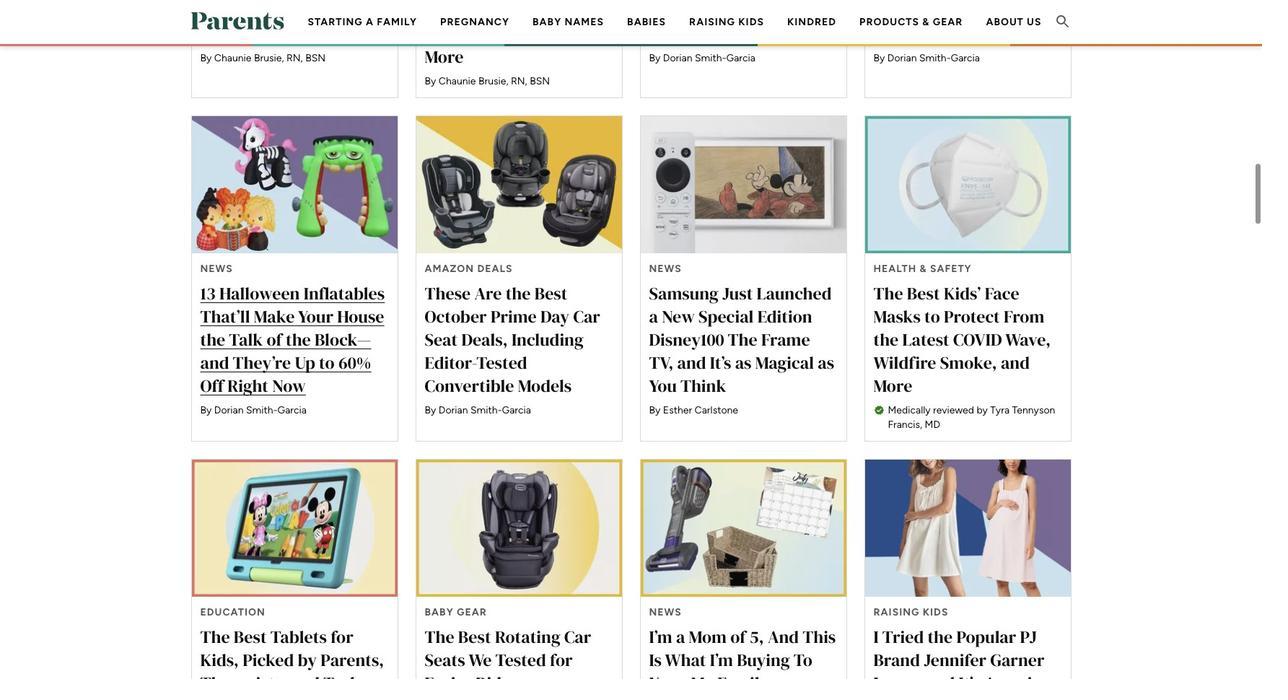 Task type: describe. For each thing, give the bounding box(es) containing it.
raising kids
[[690, 16, 765, 28]]

2 as from the left
[[818, 351, 835, 375]]

new
[[662, 305, 695, 328]]

is
[[650, 648, 662, 672]]

my
[[692, 671, 714, 680]]

baby
[[533, 16, 562, 28]]

the inside samsung just launched a new special edition disney100 the frame tv, and it's as magical as you think
[[728, 328, 758, 352]]

smoke,
[[941, 351, 998, 375]]

baby names link
[[533, 16, 604, 28]]

think
[[681, 374, 727, 398]]

and inside samsung just launched a new special edition disney100 the frame tv, and it's as magical as you think
[[678, 351, 707, 375]]

loves,
[[874, 671, 923, 680]]

inflatables
[[304, 281, 385, 305]]

tried
[[883, 625, 924, 649]]

that'll
[[200, 305, 250, 328]]

&
[[923, 16, 930, 28]]

13 halloween inflatables that'll make your house the talk of the block— and they're up to 60% off right now link
[[191, 116, 398, 442]]

the inside these are the best october prime day car seat deals, including editor-tested convertible models
[[506, 281, 531, 305]]

pd2 roundup: best tested convertible car seat deals tout image
[[416, 116, 622, 253]]

therapists,
[[200, 671, 287, 680]]

for inside the best rotating car seats we tested for easier rides
[[550, 648, 573, 672]]

latest
[[903, 328, 950, 352]]

wildfire
[[874, 351, 937, 375]]

car inside the best rotating car seats we tested for easier rides
[[565, 625, 592, 649]]

i tried the popular pj brand jennifer garner loves, and it's amazi link
[[865, 459, 1072, 680]]

prime
[[491, 305, 537, 328]]

best for the best kids' face masks to protect from the latest covid wave, wildfire smoke, and more
[[908, 281, 941, 305]]

header navigation
[[296, 0, 1054, 90]]

i'm a mom of 5, and this is what i'm buying to keep my fami
[[650, 625, 836, 680]]

models
[[518, 374, 572, 398]]

starting a family
[[308, 16, 417, 28]]

talk
[[229, 328, 263, 352]]

special
[[699, 305, 754, 328]]

raising kids link
[[690, 16, 765, 28]]

starting a family link
[[308, 16, 417, 28]]

these are the best october prime day car seat deals, including editor-tested convertible models link
[[416, 116, 623, 442]]

just
[[723, 281, 753, 305]]

starting
[[308, 16, 363, 28]]

the best kids' face masks to protect from the latest covid wave, wildfire smoke, and more
[[874, 281, 1052, 398]]

deals,
[[462, 328, 508, 352]]

smaller or children's sized powecom kn95-sm respirator mask image
[[865, 116, 1071, 253]]

seats
[[425, 648, 466, 672]]

jennifer
[[924, 648, 987, 672]]

parents,
[[321, 648, 384, 672]]

collage of three halloween inflatables on a purple and blue background. image
[[192, 116, 398, 253]]

masks
[[874, 305, 921, 328]]

kids
[[739, 16, 765, 28]]

the best tablets for kids, picked by parents, therapists, and te link
[[191, 459, 398, 680]]

a for i'm
[[677, 625, 686, 649]]

us
[[1028, 16, 1042, 28]]

what
[[665, 648, 707, 672]]

picked
[[243, 648, 294, 672]]

pregnancy
[[441, 16, 510, 28]]

i'm a mom of 5, and this is how i'm prepping for bts image
[[641, 460, 847, 597]]

and inside the best tablets for kids, picked by parents, therapists, and te
[[291, 671, 320, 680]]

and
[[768, 625, 799, 649]]

products
[[860, 16, 920, 28]]

garner
[[991, 648, 1045, 672]]

launched
[[757, 281, 832, 305]]

the best kids' face masks to protect from the latest covid wave, wildfire smoke, and more link
[[865, 116, 1072, 442]]

and inside '13 halloween inflatables that'll make your house the talk of the block— and they're up to 60% off right now'
[[200, 351, 229, 375]]

products & gear
[[860, 16, 964, 28]]

and inside i tried the popular pj brand jennifer garner loves, and it's amazi
[[927, 671, 956, 680]]

editor-
[[425, 351, 477, 375]]

about
[[987, 16, 1025, 28]]

including
[[512, 328, 584, 352]]

more
[[874, 374, 913, 398]]

this
[[803, 625, 836, 649]]

you
[[650, 374, 677, 398]]

frame
[[762, 328, 811, 352]]

your
[[298, 305, 334, 328]]

the for the best kids' face masks to protect from the latest covid wave, wildfire smoke, and more
[[874, 281, 904, 305]]

pregnancy link
[[441, 16, 510, 28]]

lake pjs review tout image
[[865, 460, 1071, 597]]

they're
[[233, 351, 291, 375]]



Task type: locate. For each thing, give the bounding box(es) containing it.
1 as from the left
[[736, 351, 752, 375]]

disney100
[[650, 328, 725, 352]]

tested inside these are the best october prime day car seat deals, including editor-tested convertible models
[[477, 351, 528, 375]]

the for the best tablets for kids, picked by parents, therapists, and te
[[200, 625, 230, 649]]

buying
[[737, 648, 790, 672]]

and right the smoke,
[[1002, 351, 1030, 375]]

brand
[[874, 648, 921, 672]]

0 horizontal spatial of
[[267, 328, 282, 352]]

best inside the best rotating car seats we tested for easier rides
[[458, 625, 492, 649]]

and down tablets
[[291, 671, 320, 680]]

0 horizontal spatial for
[[331, 625, 354, 649]]

halloween
[[219, 281, 300, 305]]

by
[[298, 648, 317, 672]]

the
[[506, 281, 531, 305], [200, 328, 225, 352], [286, 328, 311, 352], [874, 328, 899, 352], [928, 625, 953, 649]]

babies link
[[628, 16, 667, 28]]

to inside '13 halloween inflatables that'll make your house the talk of the block— and they're up to 60% off right now'
[[319, 351, 335, 375]]

to
[[794, 648, 813, 672]]

a for starting
[[366, 16, 374, 28]]

search image
[[1055, 13, 1072, 30]]

family
[[377, 16, 417, 28]]

october
[[425, 305, 487, 328]]

i
[[874, 625, 879, 649]]

best inside these are the best october prime day car seat deals, including editor-tested convertible models
[[535, 281, 568, 305]]

amazon fire hd 10 kids tablet image
[[192, 460, 398, 597]]

1 vertical spatial tested
[[496, 648, 547, 672]]

and left it's
[[927, 671, 956, 680]]

mom
[[689, 625, 727, 649]]

i'm a mom of 5, and this is what i'm buying to keep my fami link
[[640, 459, 847, 680]]

the up therapists,
[[200, 625, 230, 649]]

the inside i tried the popular pj brand jennifer garner loves, and it's amazi
[[928, 625, 953, 649]]

face
[[985, 281, 1020, 305]]

0 horizontal spatial as
[[736, 351, 752, 375]]

to right up
[[319, 351, 335, 375]]

off
[[200, 374, 224, 398]]

pj
[[1021, 625, 1038, 649]]

samsung just launched a new special edition disney100 the frame tv, and it's as magical as you think
[[650, 281, 835, 398]]

the left frame
[[728, 328, 758, 352]]

5,
[[750, 625, 764, 649]]

the up easier
[[425, 625, 455, 649]]

1 horizontal spatial to
[[925, 305, 941, 328]]

right
[[228, 374, 269, 398]]

of
[[267, 328, 282, 352], [731, 625, 746, 649]]

for right rides
[[550, 648, 573, 672]]

1 horizontal spatial a
[[650, 305, 659, 328]]

tested right "we"
[[496, 648, 547, 672]]

the best rotating car seats we tested for easier rides link
[[416, 459, 623, 680]]

kids,
[[200, 648, 239, 672]]

make
[[254, 305, 295, 328]]

seat
[[425, 328, 458, 352]]

the inside the best tablets for kids, picked by parents, therapists, and te
[[200, 625, 230, 649]]

these
[[425, 281, 471, 305]]

best for the best tablets for kids, picked by parents, therapists, and te
[[234, 625, 267, 649]]

to inside the best kids' face masks to protect from the latest covid wave, wildfire smoke, and more
[[925, 305, 941, 328]]

edition
[[758, 305, 813, 328]]

visit parents' homepage image
[[191, 12, 284, 30]]

1 horizontal spatial as
[[818, 351, 835, 375]]

up
[[295, 351, 315, 375]]

1 vertical spatial of
[[731, 625, 746, 649]]

raising
[[690, 16, 736, 28]]

car
[[574, 305, 601, 328], [565, 625, 592, 649]]

tablets
[[271, 625, 327, 649]]

gear
[[933, 16, 964, 28]]

1 vertical spatial to
[[319, 351, 335, 375]]

2 horizontal spatial a
[[677, 625, 686, 649]]

for right by
[[331, 625, 354, 649]]

for inside the best tablets for kids, picked by parents, therapists, and te
[[331, 625, 354, 649]]

of inside '13 halloween inflatables that'll make your house the talk of the block— and they're up to 60% off right now'
[[267, 328, 282, 352]]

1 vertical spatial a
[[650, 305, 659, 328]]

baby names
[[533, 16, 604, 28]]

samsung
[[650, 281, 719, 305]]

60%
[[339, 351, 372, 375]]

babies
[[628, 16, 667, 28]]

it's
[[959, 671, 981, 680]]

about us
[[987, 16, 1042, 28]]

best up 'including'
[[535, 281, 568, 305]]

13
[[200, 281, 216, 305]]

a left mom
[[677, 625, 686, 649]]

and left the it's on the right
[[678, 351, 707, 375]]

1 horizontal spatial for
[[550, 648, 573, 672]]

0 horizontal spatial i'm
[[650, 625, 673, 649]]

13 halloween inflatables that'll make your house the talk of the block— and they're up to 60% off right now
[[200, 281, 385, 398]]

0 horizontal spatial to
[[319, 351, 335, 375]]

i'm right what
[[710, 648, 734, 672]]

popular
[[957, 625, 1017, 649]]

tested
[[477, 351, 528, 375], [496, 648, 547, 672]]

for
[[331, 625, 354, 649], [550, 648, 573, 672]]

covid
[[954, 328, 1003, 352]]

block—
[[315, 328, 372, 352]]

best inside the best tablets for kids, picked by parents, therapists, and te
[[234, 625, 267, 649]]

convertible
[[425, 374, 515, 398]]

0 vertical spatial to
[[925, 305, 941, 328]]

tested inside the best rotating car seats we tested for easier rides
[[496, 648, 547, 672]]

best for the best rotating car seats we tested for easier rides
[[458, 625, 492, 649]]

as right magical
[[818, 351, 835, 375]]

a left new
[[650, 305, 659, 328]]

best inside the best kids' face masks to protect from the latest covid wave, wildfire smoke, and more
[[908, 281, 941, 305]]

i'm
[[650, 625, 673, 649], [710, 648, 734, 672]]

a inside samsung just launched a new special edition disney100 the frame tv, and it's as magical as you think
[[650, 305, 659, 328]]

of left 5,
[[731, 625, 746, 649]]

car right the rotating at the left bottom of the page
[[565, 625, 592, 649]]

as
[[736, 351, 752, 375], [818, 351, 835, 375]]

a
[[366, 16, 374, 28], [650, 305, 659, 328], [677, 625, 686, 649]]

as right the it's on the right
[[736, 351, 752, 375]]

kindred link
[[788, 16, 837, 28]]

and
[[200, 351, 229, 375], [678, 351, 707, 375], [1002, 351, 1030, 375], [291, 671, 320, 680], [927, 671, 956, 680]]

the inside the best rotating car seats we tested for easier rides
[[425, 625, 455, 649]]

the for the best rotating car seats we tested for easier rides
[[425, 625, 455, 649]]

easier
[[425, 671, 472, 680]]

a inside 'header' navigation
[[366, 16, 374, 28]]

kids'
[[944, 281, 982, 305]]

rotating
[[495, 625, 561, 649]]

samsung the frame â disney100 edition tout image
[[641, 116, 847, 253]]

1 horizontal spatial of
[[731, 625, 746, 649]]

1 vertical spatial car
[[565, 625, 592, 649]]

a left family
[[366, 16, 374, 28]]

house
[[337, 305, 385, 328]]

the inside the best kids' face masks to protect from the latest covid wave, wildfire smoke, and more
[[874, 328, 899, 352]]

tested down prime
[[477, 351, 528, 375]]

of inside i'm a mom of 5, and this is what i'm buying to keep my fami
[[731, 625, 746, 649]]

2 vertical spatial a
[[677, 625, 686, 649]]

the
[[874, 281, 904, 305], [728, 328, 758, 352], [200, 625, 230, 649], [425, 625, 455, 649]]

car inside these are the best october prime day car seat deals, including editor-tested convertible models
[[574, 305, 601, 328]]

i'm up keep
[[650, 625, 673, 649]]

0 vertical spatial of
[[267, 328, 282, 352]]

car right day
[[574, 305, 601, 328]]

day
[[541, 305, 570, 328]]

products & gear link
[[860, 16, 964, 28]]

the up 'latest' at the right of page
[[874, 281, 904, 305]]

of right "talk"
[[267, 328, 282, 352]]

to right 'masks'
[[925, 305, 941, 328]]

best left 'kids''
[[908, 281, 941, 305]]

best up rides
[[458, 625, 492, 649]]

magical
[[756, 351, 815, 375]]

best up therapists,
[[234, 625, 267, 649]]

0 vertical spatial car
[[574, 305, 601, 328]]

and left they're
[[200, 351, 229, 375]]

kindred
[[788, 16, 837, 28]]

the inside the best kids' face masks to protect from the latest covid wave, wildfire smoke, and more
[[874, 281, 904, 305]]

protect
[[945, 305, 1001, 328]]

0 vertical spatial tested
[[477, 351, 528, 375]]

i tried the popular pj brand jennifer garner loves, and it's amazi
[[874, 625, 1052, 680]]

samsung just launched a new special edition disney100 the frame tv, and it's as magical as you think link
[[640, 116, 847, 442]]

and inside the best kids' face masks to protect from the latest covid wave, wildfire smoke, and more
[[1002, 351, 1030, 375]]

the best rotating car seats we tested for easier rides
[[425, 625, 592, 680]]

the best tablets for kids, picked by parents, therapists, and te
[[200, 625, 384, 680]]

0 horizontal spatial a
[[366, 16, 374, 28]]

we
[[469, 648, 492, 672]]

now
[[272, 374, 306, 398]]

evenflo revolve360 extend all-in-one rotational car seat image
[[416, 460, 622, 597]]

0 vertical spatial a
[[366, 16, 374, 28]]

1 horizontal spatial i'm
[[710, 648, 734, 672]]

wave,
[[1006, 328, 1052, 352]]

a inside i'm a mom of 5, and this is what i'm buying to keep my fami
[[677, 625, 686, 649]]

keep
[[650, 671, 688, 680]]



Task type: vqa. For each thing, say whether or not it's contained in the screenshot.
'Travel' to the left
no



